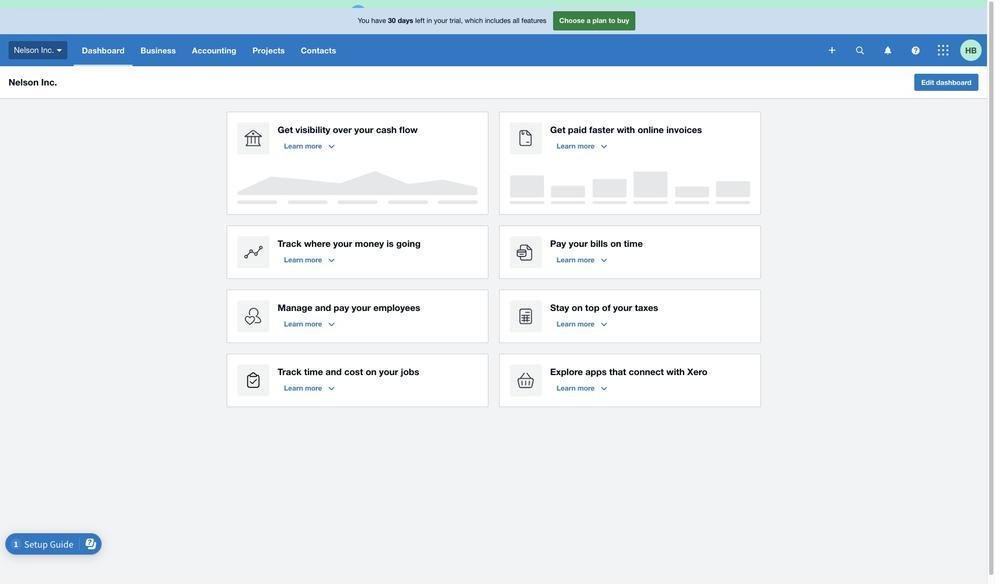 Task type: locate. For each thing, give the bounding box(es) containing it.
learn for time
[[284, 388, 303, 396]]

more for visibility
[[305, 146, 322, 154]]

more
[[305, 146, 322, 154], [578, 146, 595, 154], [305, 259, 322, 268], [578, 259, 595, 268], [305, 324, 322, 332], [578, 324, 595, 332], [305, 388, 322, 396], [578, 388, 595, 396]]

learn more button for paid
[[550, 141, 614, 158]]

more down 'where'
[[305, 259, 322, 268]]

a
[[587, 20, 591, 29]]

your
[[434, 21, 448, 29], [354, 128, 374, 139], [333, 242, 352, 253], [569, 242, 588, 253], [352, 306, 371, 317], [613, 306, 633, 317], [379, 370, 398, 381]]

with left xero
[[667, 370, 685, 381]]

2 horizontal spatial svg image
[[938, 49, 949, 60]]

1 vertical spatial nelson
[[9, 80, 39, 92]]

0 vertical spatial nelson inc.
[[14, 49, 54, 58]]

learn more
[[284, 146, 322, 154], [557, 146, 595, 154], [284, 259, 322, 268], [557, 259, 595, 268], [284, 324, 322, 332], [557, 324, 595, 332], [284, 388, 322, 396], [557, 388, 595, 396]]

1 vertical spatial track
[[278, 370, 302, 381]]

2 get from the left
[[550, 128, 566, 139]]

money
[[355, 242, 384, 253]]

bills icon image
[[510, 240, 542, 272]]

plan
[[593, 20, 607, 29]]

1 vertical spatial time
[[304, 370, 323, 381]]

get for get visibility over your cash flow
[[278, 128, 293, 139]]

more down the "visibility"
[[305, 146, 322, 154]]

0 horizontal spatial with
[[617, 128, 635, 139]]

learn more down pay
[[557, 259, 595, 268]]

1 horizontal spatial svg image
[[829, 51, 836, 57]]

inc. inside 'popup button'
[[41, 49, 54, 58]]

0 vertical spatial and
[[315, 306, 331, 317]]

more down track time and cost on your jobs
[[305, 388, 322, 396]]

more for apps
[[578, 388, 595, 396]]

banner containing hb
[[0, 11, 987, 70]]

0 vertical spatial on
[[611, 242, 622, 253]]

learn right projects icon at the bottom left of page
[[284, 388, 303, 396]]

learn more down explore
[[557, 388, 595, 396]]

navigation
[[74, 38, 822, 70]]

manage
[[278, 306, 313, 317]]

1 get from the left
[[278, 128, 293, 139]]

learn more button for where
[[278, 255, 341, 272]]

that
[[609, 370, 626, 381]]

learn right track money icon
[[284, 259, 303, 268]]

in
[[427, 21, 432, 29]]

learn more button down 'where'
[[278, 255, 341, 272]]

get for get paid faster with online invoices
[[550, 128, 566, 139]]

track
[[278, 242, 302, 253], [278, 370, 302, 381]]

inc.
[[41, 49, 54, 58], [41, 80, 57, 92]]

hb
[[966, 49, 977, 59]]

learn more for visibility
[[284, 146, 322, 154]]

svg image
[[938, 49, 949, 60], [856, 50, 864, 58], [885, 50, 891, 58]]

learn more button down pay your bills on time
[[550, 255, 614, 272]]

time right the bills
[[624, 242, 643, 253]]

get paid faster with online invoices
[[550, 128, 702, 139]]

get visibility over your cash flow
[[278, 128, 418, 139]]

contacts button
[[293, 38, 344, 70]]

learn more down stay
[[557, 324, 595, 332]]

on
[[611, 242, 622, 253], [572, 306, 583, 317], [366, 370, 377, 381]]

connect
[[629, 370, 664, 381]]

learn more button down the "visibility"
[[278, 141, 341, 158]]

svg image
[[912, 50, 920, 58], [829, 51, 836, 57], [57, 53, 62, 56]]

where
[[304, 242, 331, 253]]

get
[[278, 128, 293, 139], [550, 128, 566, 139]]

1 vertical spatial and
[[326, 370, 342, 381]]

learn more button for and
[[278, 319, 341, 336]]

flow
[[399, 128, 418, 139]]

get left the "visibility"
[[278, 128, 293, 139]]

more down top
[[578, 324, 595, 332]]

learn for visibility
[[284, 146, 303, 154]]

1 horizontal spatial time
[[624, 242, 643, 253]]

more for paid
[[578, 146, 595, 154]]

get left the paid
[[550, 128, 566, 139]]

over
[[333, 128, 352, 139]]

0 vertical spatial track
[[278, 242, 302, 253]]

2 horizontal spatial svg image
[[912, 50, 920, 58]]

time left "cost"
[[304, 370, 323, 381]]

stay on top of your taxes
[[550, 306, 658, 317]]

0 horizontal spatial get
[[278, 128, 293, 139]]

more down apps
[[578, 388, 595, 396]]

learn more button down apps
[[550, 383, 614, 401]]

and
[[315, 306, 331, 317], [326, 370, 342, 381]]

apps
[[586, 370, 607, 381]]

1 horizontal spatial get
[[550, 128, 566, 139]]

learn more button
[[278, 141, 341, 158], [550, 141, 614, 158], [278, 255, 341, 272], [550, 255, 614, 272], [278, 319, 341, 336], [550, 319, 614, 336], [278, 383, 341, 401], [550, 383, 614, 401]]

contacts
[[301, 49, 336, 59]]

track where your money is going
[[278, 242, 421, 253]]

track for track where your money is going
[[278, 242, 302, 253]]

learn more button down the paid
[[550, 141, 614, 158]]

2 track from the top
[[278, 370, 302, 381]]

nelson inc. inside nelson inc. 'popup button'
[[14, 49, 54, 58]]

nelson inc.
[[14, 49, 54, 58], [9, 80, 57, 92]]

faster
[[589, 128, 614, 139]]

2 horizontal spatial on
[[611, 242, 622, 253]]

on right "cost"
[[366, 370, 377, 381]]

nelson inside 'popup button'
[[14, 49, 39, 58]]

more for your
[[578, 259, 595, 268]]

learn more down manage
[[284, 324, 322, 332]]

to
[[609, 20, 616, 29]]

learn more down the paid
[[557, 146, 595, 154]]

with
[[617, 128, 635, 139], [667, 370, 685, 381]]

and left pay
[[315, 306, 331, 317]]

banner
[[0, 11, 987, 70]]

track right projects icon at the bottom left of page
[[278, 370, 302, 381]]

0 horizontal spatial time
[[304, 370, 323, 381]]

of
[[602, 306, 611, 317]]

employees icon image
[[237, 304, 269, 336]]

learn more button down manage
[[278, 319, 341, 336]]

on left top
[[572, 306, 583, 317]]

time
[[624, 242, 643, 253], [304, 370, 323, 381]]

invoices preview bar graph image
[[510, 176, 750, 208]]

0 vertical spatial inc.
[[41, 49, 54, 58]]

with right faster
[[617, 128, 635, 139]]

learn more button for apps
[[550, 383, 614, 401]]

0 vertical spatial nelson
[[14, 49, 39, 58]]

2 vertical spatial on
[[366, 370, 377, 381]]

learn more down the "visibility"
[[284, 146, 322, 154]]

stay
[[550, 306, 569, 317]]

hb button
[[961, 38, 987, 70]]

more down manage
[[305, 324, 322, 332]]

taxes icon image
[[510, 304, 542, 336]]

learn
[[284, 146, 303, 154], [557, 146, 576, 154], [284, 259, 303, 268], [557, 259, 576, 268], [284, 324, 303, 332], [557, 324, 576, 332], [284, 388, 303, 396], [557, 388, 576, 396]]

is
[[387, 242, 394, 253]]

your inside you have 30 days left in your trial, which includes all features
[[434, 21, 448, 29]]

learn more for where
[[284, 259, 322, 268]]

learn more button down top
[[550, 319, 614, 336]]

manage and pay your employees
[[278, 306, 420, 317]]

1 track from the top
[[278, 242, 302, 253]]

learn down stay
[[557, 324, 576, 332]]

learn down the "visibility"
[[284, 146, 303, 154]]

cash
[[376, 128, 397, 139]]

learn down manage
[[284, 324, 303, 332]]

learn more for your
[[557, 259, 595, 268]]

edit dashboard button
[[915, 78, 979, 95]]

learn down pay
[[557, 259, 576, 268]]

more down pay your bills on time
[[578, 259, 595, 268]]

learn more for apps
[[557, 388, 595, 396]]

features
[[522, 21, 547, 29]]

cost
[[344, 370, 363, 381]]

learn more down 'where'
[[284, 259, 322, 268]]

and left "cost"
[[326, 370, 342, 381]]

dialog
[[0, 0, 995, 10]]

on right the bills
[[611, 242, 622, 253]]

nelson
[[14, 49, 39, 58], [9, 80, 39, 92]]

invoices icon image
[[510, 126, 542, 158]]

learn more down track time and cost on your jobs
[[284, 388, 322, 396]]

1 vertical spatial with
[[667, 370, 685, 381]]

learn down explore
[[557, 388, 576, 396]]

more down the paid
[[578, 146, 595, 154]]

0 vertical spatial with
[[617, 128, 635, 139]]

1 horizontal spatial on
[[572, 306, 583, 317]]

learn more button down track time and cost on your jobs
[[278, 383, 341, 401]]

track left 'where'
[[278, 242, 302, 253]]

learn down the paid
[[557, 146, 576, 154]]

0 horizontal spatial svg image
[[57, 53, 62, 56]]

1 horizontal spatial with
[[667, 370, 685, 381]]

navigation containing dashboard
[[74, 38, 822, 70]]



Task type: vqa. For each thing, say whether or not it's contained in the screenshot.
employees
yes



Task type: describe. For each thing, give the bounding box(es) containing it.
jobs
[[401, 370, 419, 381]]

pay your bills on time
[[550, 242, 643, 253]]

projects
[[253, 49, 285, 59]]

learn for apps
[[557, 388, 576, 396]]

dashboard link
[[74, 38, 133, 70]]

0 horizontal spatial svg image
[[856, 50, 864, 58]]

1 vertical spatial nelson inc.
[[9, 80, 57, 92]]

more for where
[[305, 259, 322, 268]]

more for time
[[305, 388, 322, 396]]

projects button
[[245, 38, 293, 70]]

edit dashboard
[[922, 82, 972, 91]]

learn more button for on
[[550, 319, 614, 336]]

you
[[358, 21, 370, 29]]

days
[[398, 20, 413, 29]]

learn for where
[[284, 259, 303, 268]]

banking preview line graph image
[[237, 176, 478, 208]]

choose
[[559, 20, 585, 29]]

dashboard
[[82, 49, 125, 59]]

left
[[415, 21, 425, 29]]

track money icon image
[[237, 240, 269, 272]]

paid
[[568, 128, 587, 139]]

learn more for paid
[[557, 146, 595, 154]]

banking icon image
[[237, 126, 269, 158]]

business button
[[133, 38, 184, 70]]

learn more button for visibility
[[278, 141, 341, 158]]

explore apps that connect with xero
[[550, 370, 708, 381]]

trial,
[[450, 21, 463, 29]]

learn more for and
[[284, 324, 322, 332]]

learn more for time
[[284, 388, 322, 396]]

employees
[[374, 306, 420, 317]]

add-ons icon image
[[510, 369, 542, 401]]

top
[[585, 306, 600, 317]]

invoices
[[667, 128, 702, 139]]

nelson inc. button
[[0, 38, 74, 70]]

pay
[[550, 242, 566, 253]]

1 vertical spatial on
[[572, 306, 583, 317]]

explore
[[550, 370, 583, 381]]

learn more button for time
[[278, 383, 341, 401]]

learn more for on
[[557, 324, 595, 332]]

learn for your
[[557, 259, 576, 268]]

xero
[[688, 370, 708, 381]]

which
[[465, 21, 483, 29]]

learn for and
[[284, 324, 303, 332]]

includes
[[485, 21, 511, 29]]

choose a plan to buy
[[559, 20, 629, 29]]

going
[[396, 242, 421, 253]]

0 vertical spatial time
[[624, 242, 643, 253]]

accounting
[[192, 49, 236, 59]]

1 horizontal spatial svg image
[[885, 50, 891, 58]]

visibility
[[296, 128, 330, 139]]

1 vertical spatial inc.
[[41, 80, 57, 92]]

track for track time and cost on your jobs
[[278, 370, 302, 381]]

0 horizontal spatial on
[[366, 370, 377, 381]]

taxes
[[635, 306, 658, 317]]

track time and cost on your jobs
[[278, 370, 419, 381]]

projects icon image
[[237, 369, 269, 401]]

learn for paid
[[557, 146, 576, 154]]

learn for on
[[557, 324, 576, 332]]

all
[[513, 21, 520, 29]]

accounting button
[[184, 38, 245, 70]]

you have 30 days left in your trial, which includes all features
[[358, 20, 547, 29]]

business
[[141, 49, 176, 59]]

30
[[388, 20, 396, 29]]

online
[[638, 128, 664, 139]]

have
[[371, 21, 386, 29]]

more for and
[[305, 324, 322, 332]]

pay
[[334, 306, 349, 317]]

edit
[[922, 82, 935, 91]]

svg image inside nelson inc. 'popup button'
[[57, 53, 62, 56]]

buy
[[618, 20, 629, 29]]

learn more button for your
[[550, 255, 614, 272]]

bills
[[591, 242, 608, 253]]

dashboard
[[937, 82, 972, 91]]

more for on
[[578, 324, 595, 332]]



